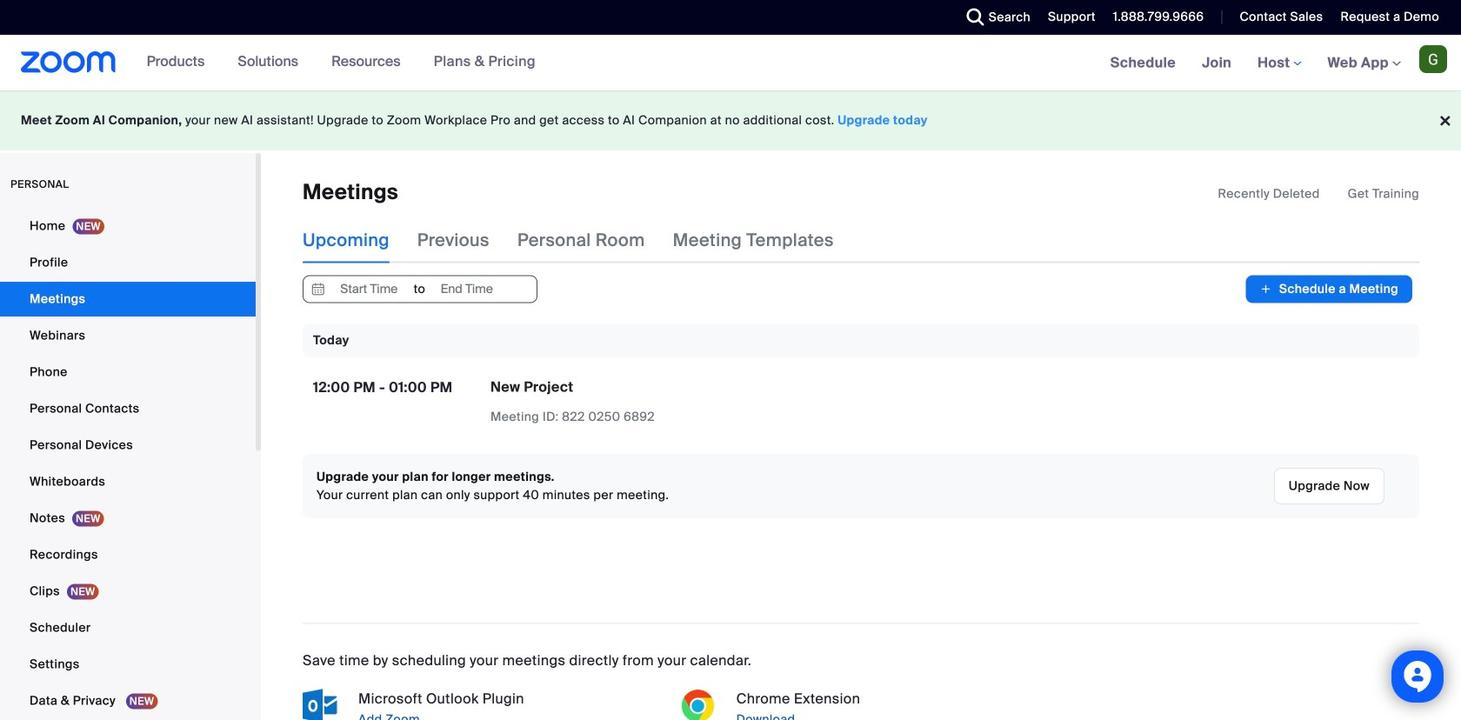 Task type: locate. For each thing, give the bounding box(es) containing it.
banner
[[0, 35, 1461, 92]]

footer
[[0, 90, 1461, 150]]

1 horizontal spatial application
[[1218, 185, 1419, 203]]

0 vertical spatial application
[[1218, 185, 1419, 203]]

date image
[[308, 276, 329, 302]]

new project element
[[490, 378, 574, 396]]

Date Range Picker End field
[[426, 276, 507, 302]]

application
[[1218, 185, 1419, 203], [490, 378, 795, 426]]

profile picture image
[[1419, 45, 1447, 73]]

0 horizontal spatial application
[[490, 378, 795, 426]]



Task type: describe. For each thing, give the bounding box(es) containing it.
add image
[[1260, 280, 1272, 298]]

1 vertical spatial application
[[490, 378, 795, 426]]

Date Range Picker Start field
[[329, 276, 409, 302]]

product information navigation
[[134, 35, 549, 90]]

zoom logo image
[[21, 51, 116, 73]]

personal menu menu
[[0, 209, 256, 720]]

meetings navigation
[[1097, 35, 1461, 92]]

tabs of meeting tab list
[[303, 218, 862, 263]]



Task type: vqa. For each thing, say whether or not it's contained in the screenshot.
Home Phone text box
no



